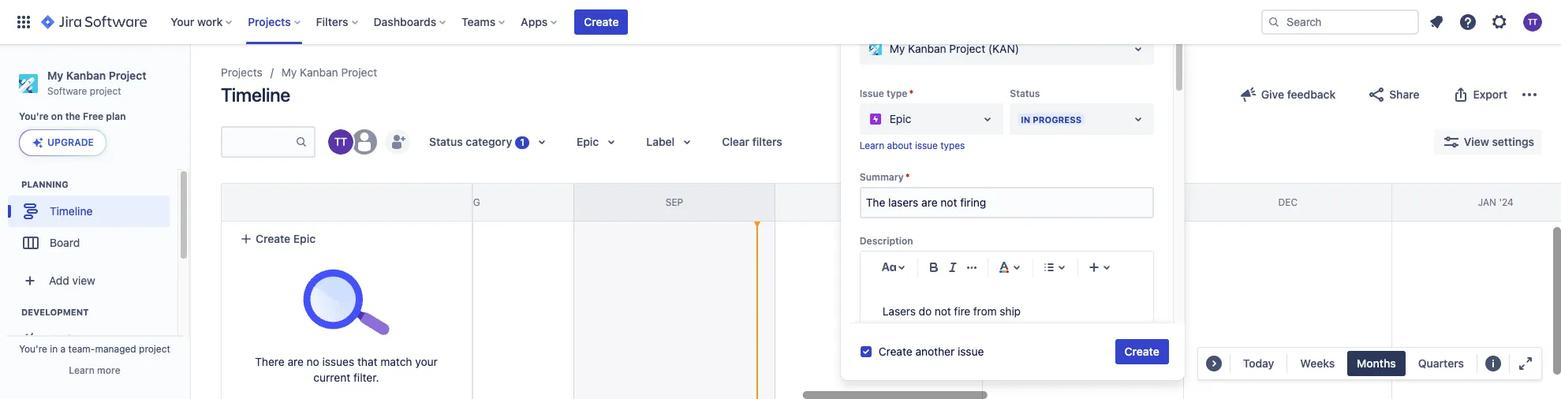 Task type: describe. For each thing, give the bounding box(es) containing it.
enter full screen image
[[1517, 354, 1536, 373]]

planning group
[[8, 179, 177, 264]]

description
[[860, 235, 914, 247]]

quarters
[[1419, 357, 1465, 370]]

there
[[255, 355, 285, 369]]

1 vertical spatial project
[[139, 343, 170, 355]]

view settings
[[1464, 135, 1535, 148]]

learn more button
[[69, 365, 120, 377]]

open image for issue type
[[979, 110, 998, 129]]

settings
[[1493, 135, 1535, 148]]

are
[[288, 355, 304, 369]]

learn about issue types link
[[860, 140, 965, 152]]

another
[[916, 345, 955, 358]]

a
[[60, 343, 66, 355]]

lasers
[[883, 304, 916, 318]]

1 horizontal spatial epic
[[890, 112, 912, 126]]

my kanban project link
[[282, 63, 377, 82]]

dec
[[1279, 196, 1298, 208]]

create inside button
[[256, 232, 290, 245]]

filters
[[753, 135, 783, 148]]

projects for projects link
[[221, 65, 263, 79]]

planning
[[21, 179, 68, 190]]

lasers do not fire from ship
[[883, 304, 1021, 318]]

Search field
[[1262, 9, 1420, 35]]

issue for another
[[958, 345, 984, 358]]

the
[[65, 111, 80, 122]]

projects button
[[243, 9, 307, 35]]

add
[[49, 274, 69, 287]]

not
[[935, 304, 951, 318]]

my inside my kanban project software project
[[47, 69, 63, 82]]

open image
[[1129, 40, 1148, 59]]

view
[[1464, 135, 1490, 148]]

code
[[50, 332, 77, 346]]

issue for about
[[915, 140, 938, 152]]

legend image
[[1484, 354, 1503, 373]]

your
[[415, 355, 438, 369]]

timeline link
[[8, 196, 170, 228]]

text styles image
[[880, 258, 899, 277]]

feedback
[[1288, 88, 1336, 101]]

in
[[50, 343, 58, 355]]

more
[[97, 365, 120, 376]]

that
[[357, 355, 378, 369]]

type
[[887, 88, 908, 100]]

current
[[314, 371, 351, 384]]

appswitcher icon image
[[14, 13, 33, 32]]

sep
[[666, 196, 684, 208]]

learn more
[[69, 365, 120, 376]]

add view button
[[9, 265, 168, 297]]

managed
[[95, 343, 136, 355]]

help image
[[1459, 13, 1478, 32]]

my kanban project software project
[[47, 69, 146, 97]]

view
[[72, 274, 95, 287]]

more formatting image
[[962, 258, 981, 277]]

issue
[[860, 88, 884, 100]]

share
[[1390, 88, 1420, 101]]

bold ⌘b image
[[925, 258, 944, 277]]

today
[[1243, 357, 1275, 370]]

plan
[[106, 111, 126, 122]]

add people image
[[388, 133, 407, 152]]

quarters button
[[1409, 351, 1474, 376]]

from
[[974, 304, 997, 318]]

code link
[[8, 324, 170, 355]]

your work
[[171, 15, 223, 28]]

primary element
[[9, 0, 1262, 44]]

my kanban project (kan)
[[890, 42, 1019, 55]]

on
[[51, 111, 63, 122]]

aug
[[460, 196, 480, 208]]

share image
[[1368, 85, 1387, 104]]

give
[[1262, 88, 1285, 101]]

board link
[[8, 228, 170, 259]]

do
[[919, 304, 932, 318]]

upgrade
[[47, 137, 94, 149]]

timeline inside timeline "link"
[[50, 204, 93, 218]]

Search timeline text field
[[223, 128, 295, 156]]

create another issue
[[879, 345, 984, 358]]

unassigned image
[[352, 129, 377, 155]]

status
[[1010, 88, 1040, 100]]



Task type: locate. For each thing, give the bounding box(es) containing it.
jira software image
[[41, 13, 147, 32], [41, 13, 147, 32]]

jan
[[1479, 196, 1497, 208]]

open image left the in
[[979, 110, 998, 129]]

1 vertical spatial learn
[[69, 365, 95, 376]]

Description - Main content area, start typing to enter text. text field
[[883, 302, 1131, 321]]

free
[[83, 111, 103, 122]]

months
[[1357, 357, 1397, 370]]

issue
[[915, 140, 938, 152], [958, 345, 984, 358]]

(kan)
[[989, 42, 1019, 55]]

clear filters
[[722, 135, 783, 148]]

1 vertical spatial *
[[906, 171, 910, 183]]

sidebar navigation image
[[172, 63, 207, 95]]

your work button
[[166, 9, 238, 35]]

you're on the free plan
[[19, 111, 126, 122]]

you're in a team-managed project
[[19, 343, 170, 355]]

project up plan
[[90, 85, 121, 97]]

your profile and settings image
[[1524, 13, 1543, 32]]

create button inside primary element
[[575, 9, 629, 35]]

0 vertical spatial issue
[[915, 140, 938, 152]]

there are no issues that match your current filter.
[[255, 355, 438, 384]]

my kanban project
[[282, 65, 377, 79]]

give feedback
[[1262, 88, 1336, 101]]

kanban up software
[[66, 69, 106, 82]]

0 vertical spatial timeline
[[221, 84, 290, 106]]

timeline down projects link
[[221, 84, 290, 106]]

open image for status
[[1129, 110, 1148, 129]]

1 vertical spatial issue
[[958, 345, 984, 358]]

development group
[[8, 306, 177, 360]]

1 horizontal spatial create button
[[1115, 339, 1169, 365]]

summary *
[[860, 171, 910, 183]]

0 horizontal spatial kanban
[[66, 69, 106, 82]]

board
[[50, 236, 80, 249]]

kanban up 'issue type *'
[[908, 42, 947, 55]]

my for my kanban project (kan)
[[890, 42, 905, 55]]

my for my kanban project
[[282, 65, 297, 79]]

project
[[90, 85, 121, 97], [139, 343, 170, 355]]

project up unassigned icon
[[341, 65, 377, 79]]

planning image
[[2, 175, 21, 194]]

my right projects link
[[282, 65, 297, 79]]

clear
[[722, 135, 750, 148]]

add view
[[49, 274, 95, 287]]

issue type *
[[860, 88, 914, 100]]

kanban for my kanban project software project
[[66, 69, 106, 82]]

1 vertical spatial projects
[[221, 65, 263, 79]]

1 horizontal spatial learn
[[860, 140, 885, 152]]

0 horizontal spatial open image
[[979, 110, 998, 129]]

1 open image from the left
[[979, 110, 998, 129]]

fire
[[954, 304, 971, 318]]

about
[[887, 140, 913, 152]]

view settings image
[[1442, 133, 1461, 152]]

projects for projects popup button
[[248, 15, 291, 28]]

0 horizontal spatial create button
[[575, 9, 629, 35]]

project for my kanban project software project
[[109, 69, 146, 82]]

in progress
[[1021, 114, 1082, 124]]

0 vertical spatial create button
[[575, 9, 629, 35]]

match
[[381, 355, 412, 369]]

None text field
[[861, 188, 1153, 217]]

lists image
[[1040, 258, 1059, 277]]

settings image
[[1491, 13, 1510, 32]]

0 horizontal spatial project
[[90, 85, 121, 97]]

0 horizontal spatial project
[[109, 69, 146, 82]]

1 horizontal spatial kanban
[[300, 65, 338, 79]]

banner containing your work
[[0, 0, 1562, 44]]

learn
[[860, 140, 885, 152], [69, 365, 95, 376]]

0 horizontal spatial issue
[[915, 140, 938, 152]]

0 vertical spatial you're
[[19, 111, 49, 122]]

project for my kanban project (kan)
[[950, 42, 986, 55]]

issue left types
[[915, 140, 938, 152]]

* right type
[[909, 88, 914, 100]]

search image
[[1268, 16, 1281, 28]]

2 you're from the top
[[19, 343, 47, 355]]

0 vertical spatial project
[[90, 85, 121, 97]]

1 you're from the top
[[19, 111, 49, 122]]

0 vertical spatial projects
[[248, 15, 291, 28]]

create button
[[575, 9, 629, 35], [1115, 339, 1169, 365]]

issues
[[322, 355, 354, 369]]

italic ⌘i image
[[944, 258, 962, 277]]

you're for you're on the free plan
[[19, 111, 49, 122]]

projects up projects link
[[248, 15, 291, 28]]

export
[[1474, 88, 1508, 101]]

'24
[[1500, 196, 1514, 208]]

1 vertical spatial create button
[[1115, 339, 1169, 365]]

project right managed
[[139, 343, 170, 355]]

development
[[21, 307, 89, 317]]

team-
[[68, 343, 95, 355]]

2 horizontal spatial my
[[890, 42, 905, 55]]

0 vertical spatial *
[[909, 88, 914, 100]]

ship
[[1000, 304, 1021, 318]]

projects link
[[221, 63, 263, 82]]

learn left about
[[860, 140, 885, 152]]

export icon image
[[1452, 85, 1470, 104]]

clear filters button
[[713, 129, 792, 155]]

filter.
[[354, 371, 379, 384]]

today button
[[1234, 351, 1284, 376]]

*
[[909, 88, 914, 100], [906, 171, 910, 183]]

months button
[[1348, 351, 1406, 376]]

project inside my kanban project software project
[[90, 85, 121, 97]]

projects
[[248, 15, 291, 28], [221, 65, 263, 79]]

you're
[[19, 111, 49, 122], [19, 343, 47, 355]]

epic inside button
[[293, 232, 316, 245]]

1 vertical spatial timeline
[[50, 204, 93, 218]]

0 horizontal spatial my
[[47, 69, 63, 82]]

1 horizontal spatial project
[[341, 65, 377, 79]]

1 horizontal spatial open image
[[1129, 110, 1148, 129]]

development image
[[2, 303, 21, 322]]

1 horizontal spatial timeline
[[221, 84, 290, 106]]

1 horizontal spatial issue
[[958, 345, 984, 358]]

my up type
[[890, 42, 905, 55]]

0 horizontal spatial timeline
[[50, 204, 93, 218]]

kanban for my kanban project
[[300, 65, 338, 79]]

you're for you're in a team-managed project
[[19, 343, 47, 355]]

create epic button
[[230, 225, 462, 253]]

projects inside popup button
[[248, 15, 291, 28]]

kanban inside my kanban project software project
[[66, 69, 106, 82]]

create
[[584, 15, 619, 28], [256, 232, 290, 245], [879, 345, 913, 358], [1125, 345, 1160, 358]]

project inside my kanban project software project
[[109, 69, 146, 82]]

export button
[[1442, 82, 1517, 107]]

1 vertical spatial epic
[[293, 232, 316, 245]]

software
[[47, 85, 87, 97]]

notifications image
[[1427, 13, 1446, 32]]

types
[[941, 140, 965, 152]]

work
[[197, 15, 223, 28]]

learn for learn more
[[69, 365, 95, 376]]

timeline up board at the bottom
[[50, 204, 93, 218]]

1 vertical spatial you're
[[19, 343, 47, 355]]

learn inside button
[[69, 365, 95, 376]]

give feedback button
[[1230, 82, 1346, 107]]

weeks
[[1301, 357, 1335, 370]]

my
[[890, 42, 905, 55], [282, 65, 297, 79], [47, 69, 63, 82]]

learn down team- at the bottom left of page
[[69, 365, 95, 376]]

create inside primary element
[[584, 15, 619, 28]]

0 horizontal spatial epic
[[293, 232, 316, 245]]

issue right another
[[958, 345, 984, 358]]

share button
[[1358, 82, 1429, 107]]

no
[[307, 355, 319, 369]]

1 horizontal spatial project
[[139, 343, 170, 355]]

0 vertical spatial epic
[[890, 112, 912, 126]]

2 horizontal spatial kanban
[[908, 42, 947, 55]]

projects right sidebar navigation icon
[[221, 65, 263, 79]]

epic
[[890, 112, 912, 126], [293, 232, 316, 245]]

oct
[[869, 196, 889, 208]]

banner
[[0, 0, 1562, 44]]

project
[[950, 42, 986, 55], [341, 65, 377, 79], [109, 69, 146, 82]]

you're left in
[[19, 343, 47, 355]]

my up software
[[47, 69, 63, 82]]

project for my kanban project
[[341, 65, 377, 79]]

in
[[1021, 114, 1031, 124]]

learn about issue types
[[860, 140, 965, 152]]

weeks button
[[1291, 351, 1345, 376]]

you're left on
[[19, 111, 49, 122]]

kanban down projects popup button
[[300, 65, 338, 79]]

jan '24
[[1479, 196, 1514, 208]]

open image
[[979, 110, 998, 129], [1129, 110, 1148, 129]]

view settings button
[[1434, 129, 1543, 155]]

open image down open icon
[[1129, 110, 1148, 129]]

project up plan
[[109, 69, 146, 82]]

kanban for my kanban project (kan)
[[908, 42, 947, 55]]

* right summary
[[906, 171, 910, 183]]

terry turtle image
[[328, 129, 354, 155]]

progress
[[1033, 114, 1082, 124]]

learn for learn about issue types
[[860, 140, 885, 152]]

0 vertical spatial learn
[[860, 140, 885, 152]]

summary
[[860, 171, 904, 183]]

timeline
[[221, 84, 290, 106], [50, 204, 93, 218]]

project left (kan)
[[950, 42, 986, 55]]

2 horizontal spatial project
[[950, 42, 986, 55]]

2 open image from the left
[[1129, 110, 1148, 129]]

0 horizontal spatial learn
[[69, 365, 95, 376]]

1 horizontal spatial my
[[282, 65, 297, 79]]

create epic
[[256, 232, 316, 245]]

your
[[171, 15, 194, 28]]

upgrade button
[[20, 130, 106, 156]]



Task type: vqa. For each thing, say whether or not it's contained in the screenshot.
Quarters "button"
yes



